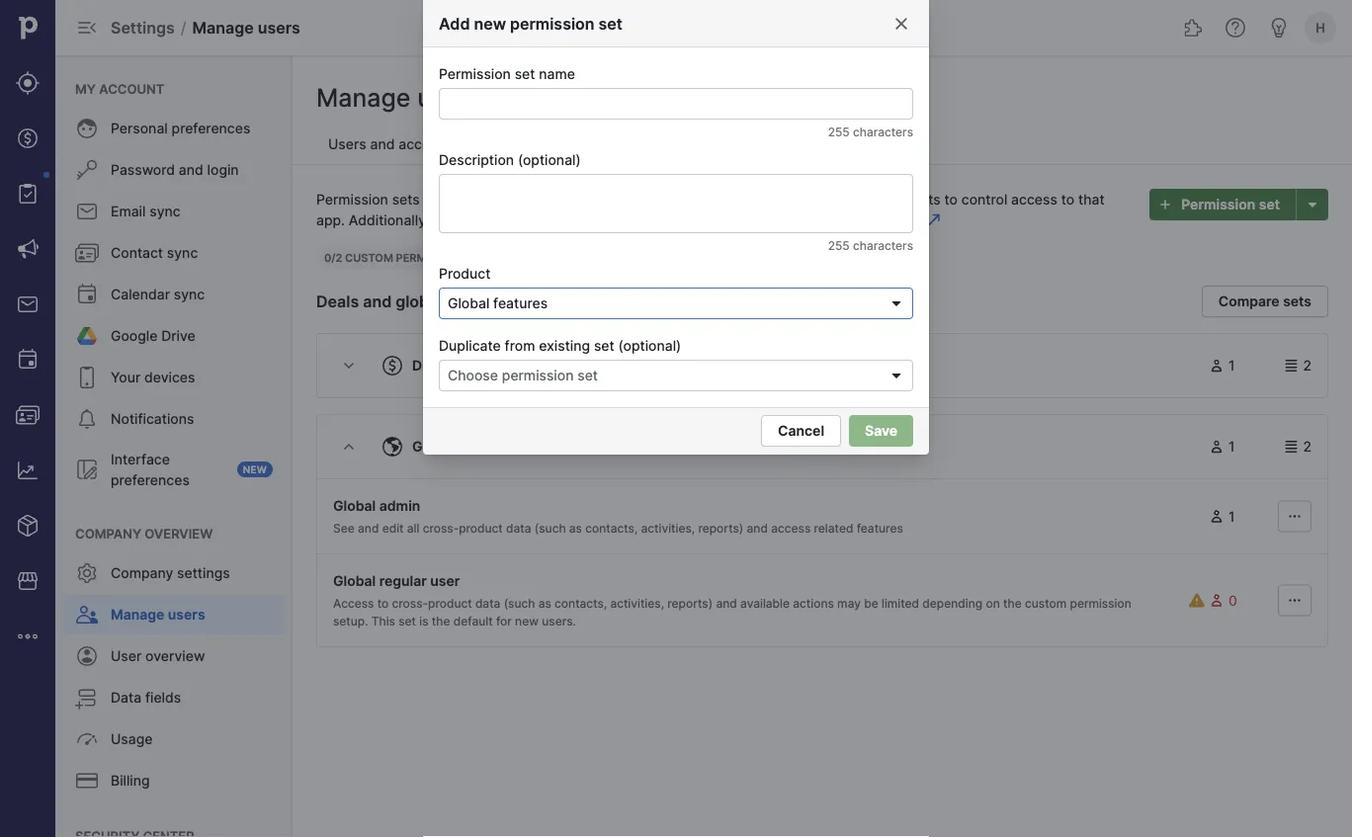Task type: vqa. For each thing, say whether or not it's contained in the screenshot.
Interface preferences color undefined image
yes



Task type: locate. For each thing, give the bounding box(es) containing it.
4 color undefined image from the top
[[75, 458, 99, 481]]

1 vertical spatial product
[[428, 597, 472, 611]]

1 vertical spatial sync
[[167, 245, 198, 261]]

menu toggle image
[[75, 16, 99, 40]]

0 vertical spatial access
[[399, 136, 445, 153]]

data inside global admin see and edit all cross-product data (such as contacts, activities, reports) and access related features
[[506, 521, 531, 536]]

reports) up global regular user access to cross-product data (such as contacts, activities, reports) and available actions may be limited depending on the custom permission setup. this set is the default for new users.
[[698, 521, 744, 536]]

sync up drive
[[174, 286, 205, 303]]

preferences for interface
[[111, 472, 190, 488]]

overview for user overview
[[145, 648, 205, 665]]

0 horizontal spatial manage users
[[111, 606, 205, 623]]

1 horizontal spatial new
[[515, 614, 539, 629]]

new right add
[[474, 14, 506, 33]]

2 255 from the top
[[828, 239, 850, 253]]

1 for global features permission sets
[[1229, 438, 1235, 455]]

0 vertical spatial for
[[567, 212, 586, 228]]

reports) inside global admin see and edit all cross-product data (such as contacts, activities, reports) and access related features
[[698, 521, 744, 536]]

custom right 0/2
[[345, 252, 393, 264]]

deals for deals and global features
[[316, 292, 359, 311]]

color undefined image inside email sync link
[[75, 200, 99, 223]]

manage right /
[[192, 18, 254, 37]]

color undefined image right the 'more' image
[[75, 603, 99, 627]]

2 actions image from the top
[[1283, 593, 1307, 608]]

None text field
[[439, 174, 913, 233]]

cancel button
[[761, 415, 841, 447]]

permission inside permission sets define what different types of users can do and see. each app has its own sets to control access to that app. additionally, there are some sets for global features.
[[316, 191, 388, 208]]

reports) left "available"
[[668, 597, 713, 611]]

for
[[567, 212, 586, 228], [496, 614, 512, 629]]

color undefined image for calendar
[[75, 283, 99, 306]]

0 horizontal spatial manage
[[111, 606, 164, 623]]

0 horizontal spatial data
[[475, 597, 501, 611]]

features inside global features popup button
[[493, 295, 548, 312]]

contacts image
[[16, 403, 40, 427]]

1 vertical spatial (such
[[504, 597, 535, 611]]

personal
[[111, 120, 168, 137]]

to left control
[[945, 191, 958, 208]]

and right the users
[[370, 136, 395, 153]]

and up learn
[[711, 191, 736, 208]]

9 color undefined image from the top
[[75, 769, 99, 793]]

features down the choose
[[458, 438, 514, 455]]

color undefined image
[[75, 117, 99, 140], [16, 182, 40, 206], [75, 200, 99, 223], [75, 241, 99, 265], [75, 283, 99, 306], [75, 366, 99, 389], [75, 603, 99, 627]]

each
[[770, 191, 803, 208]]

color undefined image for user overview
[[75, 645, 99, 668]]

3 color undefined image from the top
[[75, 407, 99, 431]]

2 color undefined image from the top
[[75, 324, 99, 348]]

1 characters from the top
[[853, 125, 913, 139]]

1 for deals permission sets
[[1229, 357, 1235, 374]]

features right related
[[857, 521, 903, 536]]

deals
[[316, 292, 359, 311], [412, 357, 450, 374]]

color undefined image inside 'calendar sync' link
[[75, 283, 99, 306]]

0 horizontal spatial the
[[432, 614, 450, 629]]

global down product
[[448, 295, 490, 312]]

0 vertical spatial manage users
[[316, 83, 482, 113]]

color undefined image left user
[[75, 645, 99, 668]]

email sync
[[111, 203, 181, 220]]

overview down manage users link
[[145, 648, 205, 665]]

settings / manage users
[[111, 18, 300, 37]]

1 vertical spatial the
[[432, 614, 450, 629]]

manage users up the user overview
[[111, 606, 205, 623]]

access left related
[[771, 521, 811, 536]]

company down company overview
[[111, 565, 173, 582]]

1 vertical spatial deals
[[412, 357, 450, 374]]

users down permission set name
[[417, 83, 482, 113]]

color primary image
[[381, 354, 404, 378], [1209, 358, 1225, 374], [889, 368, 905, 384], [1209, 439, 1225, 455], [1209, 509, 1225, 524]]

0 horizontal spatial as
[[538, 597, 551, 611]]

deals for deals permission sets
[[412, 357, 450, 374]]

1 vertical spatial 2
[[1303, 438, 1312, 455]]

color undefined image inside billing link
[[75, 769, 99, 793]]

permission up name
[[510, 14, 595, 33]]

related
[[814, 521, 854, 536]]

color undefined image inside google drive link
[[75, 324, 99, 348]]

color undefined image inside contact sync link
[[75, 241, 99, 265]]

name
[[539, 65, 575, 82]]

global inside global regular user access to cross-product data (such as contacts, activities, reports) and available actions may be limited depending on the custom permission setup. this set is the default for new users.
[[333, 572, 376, 589]]

0 horizontal spatial permission
[[316, 191, 388, 208]]

collapse image
[[337, 439, 361, 455]]

manage up the users
[[316, 83, 411, 113]]

characters up the own
[[853, 125, 913, 139]]

1 1 from the top
[[1229, 357, 1235, 374]]

1 vertical spatial actions image
[[1283, 593, 1307, 608]]

0 vertical spatial (such
[[535, 521, 566, 536]]

overview for company overview
[[145, 526, 213, 541]]

see
[[333, 521, 355, 536]]

access
[[399, 136, 445, 153], [1011, 191, 1058, 208], [771, 521, 811, 536]]

custom inside global regular user access to cross-product data (such as contacts, activities, reports) and available actions may be limited depending on the custom permission setup. this set is the default for new users.
[[1025, 597, 1067, 611]]

0 vertical spatial contacts,
[[585, 521, 638, 536]]

color undefined image for google drive
[[75, 324, 99, 348]]

as
[[569, 521, 582, 536], [538, 597, 551, 611]]

color undefined image inside user overview link
[[75, 645, 99, 668]]

manage
[[192, 18, 254, 37], [316, 83, 411, 113], [111, 606, 164, 623]]

1 vertical spatial cross-
[[392, 597, 428, 611]]

1 255 characters from the top
[[828, 125, 913, 139]]

reports) inside global regular user access to cross-product data (such as contacts, activities, reports) and available actions may be limited depending on the custom permission setup. this set is the default for new users.
[[668, 597, 713, 611]]

color undefined image inside your devices link
[[75, 366, 99, 389]]

your devices link
[[63, 358, 285, 397]]

the right on
[[1003, 597, 1022, 611]]

1 vertical spatial preferences
[[111, 472, 190, 488]]

1 horizontal spatial permission
[[439, 65, 511, 82]]

data fields link
[[63, 678, 285, 718]]

global
[[448, 295, 490, 312], [412, 438, 455, 455], [333, 497, 376, 514], [333, 572, 376, 589]]

1 horizontal spatial manage
[[192, 18, 254, 37]]

color undefined image right marketplace image on the left bottom of page
[[75, 561, 99, 585]]

1 vertical spatial activities,
[[610, 597, 664, 611]]

color undefined image inside data fields link
[[75, 686, 99, 710]]

0 vertical spatial 2
[[1303, 357, 1312, 374]]

1 vertical spatial overview
[[145, 648, 205, 665]]

personal preferences
[[111, 120, 250, 137]]

0 vertical spatial deals
[[316, 292, 359, 311]]

1 vertical spatial manage
[[316, 83, 411, 113]]

activities, down global admin see and edit all cross-product data (such as contacts, activities, reports) and access related features at the bottom of page
[[610, 597, 664, 611]]

global features permission sets
[[412, 438, 624, 455]]

access up define on the left top of the page
[[399, 136, 445, 153]]

overview
[[145, 526, 213, 541], [145, 648, 205, 665]]

2 vertical spatial 1
[[1229, 508, 1235, 525]]

do
[[690, 191, 707, 208]]

0 vertical spatial product
[[459, 521, 503, 536]]

sync up 'calendar sync' link
[[167, 245, 198, 261]]

global inside permission sets define what different types of users can do and see. each app has its own sets to control access to that app. additionally, there are some sets for global features.
[[590, 212, 629, 228]]

0 vertical spatial the
[[1003, 597, 1022, 611]]

calendar
[[111, 286, 170, 303]]

(optional) up different
[[518, 151, 581, 168]]

global inside global admin see and edit all cross-product data (such as contacts, activities, reports) and access related features
[[333, 497, 376, 514]]

color undefined image left interface
[[75, 458, 99, 481]]

types
[[565, 191, 602, 208]]

color negative image
[[1209, 593, 1225, 608]]

(optional) up choose permission set popup button
[[618, 337, 681, 354]]

new left users.
[[515, 614, 539, 629]]

sales assistant image
[[1267, 16, 1291, 40]]

5 color undefined image from the top
[[75, 561, 99, 585]]

1 255 from the top
[[828, 125, 850, 139]]

h button
[[1301, 8, 1340, 47]]

color undefined image inside the usage link
[[75, 728, 99, 751]]

and inside global regular user access to cross-product data (such as contacts, activities, reports) and available actions may be limited depending on the custom permission setup. this set is the default for new users.
[[716, 597, 737, 611]]

company up company settings
[[75, 526, 141, 541]]

0 vertical spatial global
[[590, 212, 629, 228]]

permission for permission set
[[1181, 196, 1256, 213]]

company settings
[[111, 565, 230, 582]]

1 horizontal spatial data
[[506, 521, 531, 536]]

1 vertical spatial reports)
[[668, 597, 713, 611]]

define
[[424, 191, 465, 208]]

color primary image
[[894, 16, 909, 32], [926, 212, 942, 228], [889, 296, 905, 311], [1284, 358, 1299, 374], [381, 435, 404, 459], [1284, 439, 1299, 455]]

available
[[740, 597, 790, 611]]

permission inside global regular user access to cross-product data (such as contacts, activities, reports) and available actions may be limited depending on the custom permission setup. this set is the default for new users.
[[1070, 597, 1132, 611]]

2 horizontal spatial to
[[1061, 191, 1075, 208]]

fields
[[145, 690, 181, 706]]

deals image
[[16, 127, 40, 150]]

sync right email
[[150, 203, 181, 220]]

permission down add
[[439, 65, 511, 82]]

characters for description (optional)
[[853, 239, 913, 253]]

1 vertical spatial manage users
[[111, 606, 205, 623]]

features
[[446, 292, 510, 311], [493, 295, 548, 312], [458, 438, 514, 455], [857, 521, 903, 536]]

what
[[469, 191, 501, 208]]

permission
[[439, 65, 511, 82], [316, 191, 388, 208], [1181, 196, 1256, 213]]

permission down the from
[[502, 367, 574, 384]]

contact sync
[[111, 245, 198, 261]]

password
[[111, 162, 175, 178]]

has
[[835, 191, 858, 208]]

contact sync link
[[63, 233, 285, 273]]

deals down duplicate
[[412, 357, 450, 374]]

use
[[510, 252, 532, 264]]

save button
[[849, 415, 913, 447]]

0 horizontal spatial access
[[399, 136, 445, 153]]

color undefined image left google
[[75, 324, 99, 348]]

1 horizontal spatial as
[[569, 521, 582, 536]]

global up see
[[333, 497, 376, 514]]

home image
[[13, 13, 43, 43]]

1 vertical spatial for
[[496, 614, 512, 629]]

product down user
[[428, 597, 472, 611]]

0 vertical spatial activities,
[[641, 521, 695, 536]]

0 vertical spatial data
[[506, 521, 531, 536]]

manage up user
[[111, 606, 164, 623]]

activities image
[[16, 348, 40, 372]]

menu containing personal preferences
[[55, 55, 293, 837]]

1 vertical spatial 1
[[1229, 438, 1235, 455]]

users and access
[[328, 136, 445, 153]]

color undefined image left billing
[[75, 769, 99, 793]]

0 vertical spatial company
[[75, 526, 141, 541]]

sync
[[150, 203, 181, 220], [167, 245, 198, 261], [174, 286, 205, 303]]

features.
[[633, 212, 691, 228]]

color primary image inside global features popup button
[[889, 296, 905, 311]]

color undefined image for interface preferences
[[75, 458, 99, 481]]

255 for permission set name
[[828, 125, 850, 139]]

custom
[[345, 252, 393, 264], [1025, 597, 1067, 611]]

data up default
[[475, 597, 501, 611]]

0 horizontal spatial (optional)
[[518, 151, 581, 168]]

1 horizontal spatial deals
[[412, 357, 450, 374]]

color undefined image left password
[[75, 158, 99, 182]]

1 vertical spatial access
[[1011, 191, 1058, 208]]

to up this
[[377, 597, 389, 611]]

0 horizontal spatial deals
[[316, 292, 359, 311]]

h
[[1316, 20, 1325, 35]]

cross- right all
[[423, 521, 459, 536]]

0 horizontal spatial to
[[377, 597, 389, 611]]

duplicate from existing set (optional)
[[439, 337, 681, 354]]

255 up has
[[828, 125, 850, 139]]

settings
[[111, 18, 175, 37]]

preferences
[[172, 120, 250, 137], [111, 472, 190, 488]]

0 vertical spatial reports)
[[698, 521, 744, 536]]

color undefined image left data
[[75, 686, 99, 710]]

activities, inside global admin see and edit all cross-product data (such as contacts, activities, reports) and access related features
[[641, 521, 695, 536]]

in
[[496, 252, 507, 264]]

8 color undefined image from the top
[[75, 728, 99, 751]]

1 vertical spatial global
[[396, 292, 442, 311]]

preferences up 'login'
[[172, 120, 250, 137]]

user
[[111, 648, 142, 665]]

marketplace image
[[16, 569, 40, 593]]

as inside global regular user access to cross-product data (such as contacts, activities, reports) and available actions may be limited depending on the custom permission setup. this set is the default for new users.
[[538, 597, 551, 611]]

manage users inside menu item
[[111, 606, 205, 623]]

interface preferences
[[111, 451, 190, 488]]

2 horizontal spatial permission
[[1181, 196, 1256, 213]]

0 vertical spatial preferences
[[172, 120, 250, 137]]

1 vertical spatial new
[[515, 614, 539, 629]]

255 characters down its
[[828, 239, 913, 253]]

color undefined image left calendar
[[75, 283, 99, 306]]

color undefined image
[[75, 158, 99, 182], [75, 324, 99, 348], [75, 407, 99, 431], [75, 458, 99, 481], [75, 561, 99, 585], [75, 645, 99, 668], [75, 686, 99, 710], [75, 728, 99, 751], [75, 769, 99, 793]]

users inside permission sets define what different types of users can do and see. each app has its own sets to control access to that app. additionally, there are some sets for global features.
[[623, 191, 659, 208]]

color undefined image left email
[[75, 200, 99, 223]]

permission left color warning image
[[1070, 597, 1132, 611]]

contacts, inside global regular user access to cross-product data (such as contacts, activities, reports) and available actions may be limited depending on the custom permission setup. this set is the default for new users.
[[555, 597, 607, 611]]

add
[[439, 14, 470, 33]]

global down the of
[[590, 212, 629, 228]]

0 vertical spatial actions image
[[1283, 509, 1307, 524]]

actions
[[793, 597, 834, 611]]

quick help image
[[1224, 16, 1248, 40]]

1 horizontal spatial manage users
[[316, 83, 482, 113]]

your devices
[[111, 369, 195, 386]]

data fields
[[111, 690, 181, 706]]

permission right color primary inverted image on the top of the page
[[1181, 196, 1256, 213]]

color undefined image down my
[[75, 117, 99, 140]]

new inside global regular user access to cross-product data (such as contacts, activities, reports) and available actions may be limited depending on the custom permission setup. this set is the default for new users.
[[515, 614, 539, 629]]

permission up app. on the top
[[316, 191, 388, 208]]

sets up product
[[466, 252, 494, 264]]

features up the from
[[493, 295, 548, 312]]

global
[[590, 212, 629, 228], [396, 292, 442, 311]]

cross- inside global regular user access to cross-product data (such as contacts, activities, reports) and available actions may be limited depending on the custom permission setup. this set is the default for new users.
[[392, 597, 428, 611]]

2 2 from the top
[[1303, 438, 1312, 455]]

1 horizontal spatial to
[[945, 191, 958, 208]]

google
[[111, 328, 158, 345]]

sync for calendar sync
[[174, 286, 205, 303]]

about
[[774, 212, 813, 228]]

0 vertical spatial 255
[[828, 125, 850, 139]]

quick add image
[[878, 16, 902, 40]]

2 characters from the top
[[853, 239, 913, 253]]

0 vertical spatial sync
[[150, 203, 181, 220]]

255 down learn more about permission sets link
[[828, 239, 850, 253]]

set inside button
[[1259, 196, 1280, 213]]

on
[[986, 597, 1000, 611]]

and left "available"
[[716, 597, 737, 611]]

color undefined image right contacts icon
[[75, 407, 99, 431]]

1 vertical spatial 255
[[828, 239, 850, 253]]

3 1 from the top
[[1229, 508, 1235, 525]]

0 horizontal spatial for
[[496, 614, 512, 629]]

2 255 characters from the top
[[828, 239, 913, 253]]

product up user
[[459, 521, 503, 536]]

1 horizontal spatial for
[[567, 212, 586, 228]]

1 horizontal spatial custom
[[1025, 597, 1067, 611]]

from
[[505, 337, 535, 354]]

2 vertical spatial sync
[[174, 286, 205, 303]]

to inside global regular user access to cross-product data (such as contacts, activities, reports) and available actions may be limited depending on the custom permission setup. this set is the default for new users.
[[377, 597, 389, 611]]

1 vertical spatial custom
[[1025, 597, 1067, 611]]

0 vertical spatial characters
[[853, 125, 913, 139]]

(optional)
[[518, 151, 581, 168], [618, 337, 681, 354]]

features down product
[[446, 292, 510, 311]]

1 vertical spatial 255 characters
[[828, 239, 913, 253]]

2 1 from the top
[[1229, 438, 1235, 455]]

1 color undefined image from the top
[[75, 158, 99, 182]]

color undefined image for your
[[75, 366, 99, 389]]

sync for email sync
[[150, 203, 181, 220]]

6 color undefined image from the top
[[75, 645, 99, 668]]

0/2
[[324, 252, 342, 264]]

0 vertical spatial overview
[[145, 526, 213, 541]]

manage users up "users and access"
[[316, 83, 482, 113]]

regular
[[379, 572, 427, 589]]

2 vertical spatial access
[[771, 521, 811, 536]]

custom right on
[[1025, 597, 1067, 611]]

0 vertical spatial cross-
[[423, 521, 459, 536]]

global down 0/2 custom permission sets in use
[[396, 292, 442, 311]]

menu
[[0, 0, 55, 837], [55, 55, 293, 837]]

for right default
[[496, 614, 512, 629]]

description (optional)
[[439, 151, 581, 168]]

sync for contact sync
[[167, 245, 198, 261]]

7 color undefined image from the top
[[75, 686, 99, 710]]

255
[[828, 125, 850, 139], [828, 239, 850, 253]]

color undefined image up campaigns icon
[[16, 182, 40, 206]]

characters down the own
[[853, 239, 913, 253]]

1 vertical spatial contacts,
[[555, 597, 607, 611]]

global features button
[[439, 288, 913, 319]]

1 vertical spatial company
[[111, 565, 173, 582]]

1 2 from the top
[[1303, 357, 1312, 374]]

choose permission set
[[448, 367, 598, 384]]

color undefined image left contact
[[75, 241, 99, 265]]

color undefined image inside manage users link
[[75, 603, 99, 627]]

0 horizontal spatial custom
[[345, 252, 393, 264]]

activities, up global regular user access to cross-product data (such as contacts, activities, reports) and available actions may be limited depending on the custom permission setup. this set is the default for new users.
[[641, 521, 695, 536]]

my account
[[75, 81, 164, 96]]

1 vertical spatial data
[[475, 597, 501, 611]]

deals down 0/2
[[316, 292, 359, 311]]

0 vertical spatial 255 characters
[[828, 125, 913, 139]]

manage users menu item
[[55, 595, 293, 635]]

cross- inside global admin see and edit all cross-product data (such as contacts, activities, reports) and access related features
[[423, 521, 459, 536]]

1 horizontal spatial global
[[590, 212, 629, 228]]

are
[[472, 212, 493, 228]]

permission inside permission set button
[[1181, 196, 1256, 213]]

color undefined image inside personal preferences link
[[75, 117, 99, 140]]

1 horizontal spatial access
[[771, 521, 811, 536]]

2 vertical spatial manage
[[111, 606, 164, 623]]

0 vertical spatial (optional)
[[518, 151, 581, 168]]

None text field
[[439, 88, 913, 120]]

1
[[1229, 357, 1235, 374], [1229, 438, 1235, 455], [1229, 508, 1235, 525]]

learn more about permission sets link
[[695, 212, 922, 228]]

1 vertical spatial as
[[538, 597, 551, 611]]

users right the of
[[623, 191, 659, 208]]

0 horizontal spatial global
[[396, 292, 442, 311]]

preferences down interface
[[111, 472, 190, 488]]

color undefined image inside company settings link
[[75, 561, 99, 585]]

1 actions image from the top
[[1283, 509, 1307, 524]]

data down global features permission sets
[[506, 521, 531, 536]]

color undefined image inside notifications link
[[75, 407, 99, 431]]

color undefined image inside password and login link
[[75, 158, 99, 182]]

for down types
[[567, 212, 586, 228]]

color undefined image left your
[[75, 366, 99, 389]]

0 vertical spatial 1
[[1229, 357, 1235, 374]]

permission inside popup button
[[502, 367, 574, 384]]

usage
[[111, 731, 153, 748]]

the right is
[[432, 614, 450, 629]]

overview up company settings link
[[145, 526, 213, 541]]

cross- up is
[[392, 597, 428, 611]]

global up the access
[[333, 572, 376, 589]]

(such inside global regular user access to cross-product data (such as contacts, activities, reports) and available actions may be limited depending on the custom permission setup. this set is the default for new users.
[[504, 597, 535, 611]]

1 horizontal spatial (optional)
[[618, 337, 681, 354]]

that
[[1078, 191, 1105, 208]]

company for company settings
[[111, 565, 173, 582]]

sets right the own
[[913, 191, 941, 208]]

menu for deals
[[55, 55, 293, 837]]

to left that
[[1061, 191, 1075, 208]]

products image
[[16, 514, 40, 538]]

global up admin
[[412, 438, 455, 455]]

access right control
[[1011, 191, 1058, 208]]

0 vertical spatial as
[[569, 521, 582, 536]]

preferences inside personal preferences link
[[172, 120, 250, 137]]

color undefined image for usage
[[75, 728, 99, 751]]

0 horizontal spatial new
[[474, 14, 506, 33]]

global inside global features popup button
[[448, 295, 490, 312]]

2 horizontal spatial access
[[1011, 191, 1058, 208]]

0 vertical spatial manage
[[192, 18, 254, 37]]

your
[[111, 369, 141, 386]]

color undefined image left usage
[[75, 728, 99, 751]]

255 characters up its
[[828, 125, 913, 139]]

cancel
[[778, 423, 824, 439]]

global regular user access to cross-product data (such as contacts, activities, reports) and available actions may be limited depending on the custom permission setup. this set is the default for new users.
[[333, 572, 1132, 629]]

contacts,
[[585, 521, 638, 536], [555, 597, 607, 611]]

manage users link
[[63, 595, 285, 635]]

actions image
[[1283, 509, 1307, 524], [1283, 593, 1307, 608]]

1 vertical spatial characters
[[853, 239, 913, 253]]



Task type: describe. For each thing, give the bounding box(es) containing it.
0 vertical spatial new
[[474, 14, 506, 33]]

color primary inverted image
[[1154, 197, 1178, 213]]

set inside popup button
[[578, 367, 598, 384]]

permission down has
[[816, 212, 890, 228]]

user
[[430, 572, 460, 589]]

all
[[407, 521, 420, 536]]

1 vertical spatial (optional)
[[618, 337, 681, 354]]

for inside global regular user access to cross-product data (such as contacts, activities, reports) and available actions may be limited depending on the custom permission setup. this set is the default for new users.
[[496, 614, 512, 629]]

sets down the own
[[894, 212, 922, 228]]

company overview
[[75, 526, 213, 541]]

and up "available"
[[747, 521, 768, 536]]

2 for deals permission sets
[[1303, 357, 1312, 374]]

contacts, inside global admin see and edit all cross-product data (such as contacts, activities, reports) and access related features
[[585, 521, 638, 536]]

more image
[[16, 625, 40, 648]]

color undefined image for billing
[[75, 769, 99, 793]]

own
[[882, 191, 909, 208]]

access inside global admin see and edit all cross-product data (such as contacts, activities, reports) and access related features
[[771, 521, 811, 536]]

my
[[75, 81, 96, 96]]

sets up additionally,
[[392, 191, 420, 208]]

new
[[243, 464, 267, 475]]

0/2 custom permission sets in use
[[324, 252, 532, 264]]

description
[[439, 151, 514, 168]]

choose permission set button
[[439, 360, 913, 391]]

data inside global regular user access to cross-product data (such as contacts, activities, reports) and available actions may be limited depending on the custom permission setup. this set is the default for new users.
[[475, 597, 501, 611]]

app
[[806, 191, 831, 208]]

Search Pipedrive field
[[498, 8, 854, 47]]

permission set name
[[439, 65, 575, 82]]

personal preferences link
[[63, 109, 285, 148]]

user overview
[[111, 648, 205, 665]]

duplicate
[[439, 337, 501, 354]]

settings
[[177, 565, 230, 582]]

and inside permission sets define what different types of users can do and see. each app has its own sets to control access to that app. additionally, there are some sets for global features.
[[711, 191, 736, 208]]

menu for description
[[0, 0, 55, 837]]

color undefined image for data fields
[[75, 686, 99, 710]]

for inside permission sets define what different types of users can do and see. each app has its own sets to control access to that app. additionally, there are some sets for global features.
[[567, 212, 586, 228]]

color undefined image for company settings
[[75, 561, 99, 585]]

login
[[207, 162, 239, 178]]

add new permission set
[[439, 14, 623, 33]]

notifications link
[[63, 399, 285, 439]]

Choose permission set field
[[439, 360, 913, 391]]

campaigns image
[[16, 237, 40, 261]]

(such inside global admin see and edit all cross-product data (such as contacts, activities, reports) and access related features
[[535, 521, 566, 536]]

email sync link
[[63, 192, 285, 231]]

calendar sync link
[[63, 275, 285, 314]]

color undefined image for manage
[[75, 603, 99, 627]]

permission for permission set name
[[439, 65, 511, 82]]

is
[[419, 614, 429, 629]]

Global features field
[[439, 288, 913, 319]]

access inside permission sets define what different types of users can do and see. each app has its own sets to control access to that app. additionally, there are some sets for global features.
[[1011, 191, 1058, 208]]

google drive link
[[63, 316, 285, 356]]

color undefined image for contact
[[75, 241, 99, 265]]

user overview link
[[63, 637, 285, 676]]

limited
[[882, 597, 919, 611]]

more
[[737, 212, 771, 228]]

permission down duplicate
[[453, 357, 527, 374]]

2 horizontal spatial manage
[[316, 83, 411, 113]]

different
[[505, 191, 561, 208]]

compare sets button
[[1202, 286, 1329, 317]]

color undefined image for personal
[[75, 117, 99, 140]]

permission set button
[[1150, 189, 1297, 220]]

actions image for global regular user
[[1283, 593, 1307, 608]]

permission down choose permission set
[[518, 438, 592, 455]]

global for global features
[[448, 295, 490, 312]]

default
[[454, 614, 493, 629]]

0 vertical spatial custom
[[345, 252, 393, 264]]

set inside global regular user access to cross-product data (such as contacts, activities, reports) and available actions may be limited depending on the custom permission setup. this set is the default for new users.
[[399, 614, 416, 629]]

admin
[[379, 497, 420, 514]]

users inside menu item
[[168, 606, 205, 623]]

global admin see and edit all cross-product data (such as contacts, activities, reports) and access related features
[[333, 497, 903, 536]]

color warning image
[[1189, 593, 1205, 608]]

depending
[[923, 597, 983, 611]]

permission set
[[1181, 196, 1280, 213]]

255 characters for description (optional)
[[828, 239, 913, 253]]

characters for permission set name
[[853, 125, 913, 139]]

1 horizontal spatial the
[[1003, 597, 1022, 611]]

color undefined image for notifications
[[75, 407, 99, 431]]

and down 0/2 custom permission sets in use
[[363, 292, 392, 311]]

billing link
[[63, 761, 285, 801]]

expand image
[[337, 358, 361, 374]]

product
[[439, 265, 491, 282]]

its
[[862, 191, 878, 208]]

see.
[[739, 191, 767, 208]]

product inside global admin see and edit all cross-product data (such as contacts, activities, reports) and access related features
[[459, 521, 503, 536]]

billing
[[111, 773, 150, 789]]

control
[[962, 191, 1008, 208]]

access
[[333, 597, 374, 611]]

be
[[864, 597, 879, 611]]

company settings link
[[63, 554, 285, 593]]

deals and global features
[[316, 292, 510, 311]]

may
[[837, 597, 861, 611]]

usage link
[[63, 720, 285, 759]]

compare
[[1219, 293, 1280, 310]]

edit
[[382, 521, 404, 536]]

and right see
[[358, 521, 379, 536]]

there
[[433, 212, 468, 228]]

and left 'login'
[[179, 162, 203, 178]]

0
[[1229, 592, 1238, 609]]

google drive
[[111, 328, 196, 345]]

manage inside menu item
[[111, 606, 164, 623]]

drive
[[161, 328, 196, 345]]

permission sets define what different types of users can do and see. each app has its own sets to control access to that app. additionally, there are some sets for global features.
[[316, 191, 1105, 228]]

sets up global admin see and edit all cross-product data (such as contacts, activities, reports) and access related features at the bottom of page
[[595, 438, 624, 455]]

as inside global admin see and edit all cross-product data (such as contacts, activities, reports) and access related features
[[569, 521, 582, 536]]

global for global regular user access to cross-product data (such as contacts, activities, reports) and available actions may be limited depending on the custom permission setup. this set is the default for new users.
[[333, 572, 376, 589]]

permission for permission sets define what different types of users can do and see. each app has its own sets to control access to that app. additionally, there are some sets for global features.
[[316, 191, 388, 208]]

2 for global features permission sets
[[1303, 438, 1312, 455]]

additionally,
[[349, 212, 429, 228]]

color undefined image for password and login
[[75, 158, 99, 182]]

sets down duplicate from existing set (optional)
[[530, 357, 559, 374]]

interface
[[111, 451, 170, 468]]

global features
[[448, 295, 548, 312]]

product inside global regular user access to cross-product data (such as contacts, activities, reports) and available actions may be limited depending on the custom permission setup. this set is the default for new users.
[[428, 597, 472, 611]]

of
[[606, 191, 619, 208]]

preferences for personal
[[172, 120, 250, 137]]

color undefined image for email
[[75, 200, 99, 223]]

add permission set image
[[1301, 197, 1325, 213]]

sales inbox image
[[16, 293, 40, 316]]

activities, inside global regular user access to cross-product data (such as contacts, activities, reports) and available actions may be limited depending on the custom permission setup. this set is the default for new users.
[[610, 597, 664, 611]]

notifications
[[111, 411, 194, 428]]

actions image for global admin
[[1283, 509, 1307, 524]]

sets inside button
[[1283, 293, 1312, 310]]

this
[[371, 614, 395, 629]]

company for company overview
[[75, 526, 141, 541]]

leads image
[[16, 71, 40, 95]]

learn more about permission sets
[[695, 212, 922, 228]]

contact
[[111, 245, 163, 261]]

permission up product
[[396, 252, 463, 264]]

email
[[111, 203, 146, 220]]

password and login
[[111, 162, 239, 178]]

global for global features permission sets
[[412, 438, 455, 455]]

255 for description (optional)
[[828, 239, 850, 253]]

255 characters for permission set name
[[828, 125, 913, 139]]

insights image
[[16, 459, 40, 482]]

users right /
[[258, 18, 300, 37]]

password and login link
[[63, 150, 285, 190]]

sets down different
[[536, 212, 564, 228]]

color primary image inside choose permission set popup button
[[889, 368, 905, 384]]

global for global admin see and edit all cross-product data (such as contacts, activities, reports) and access related features
[[333, 497, 376, 514]]

features inside global admin see and edit all cross-product data (such as contacts, activities, reports) and access related features
[[857, 521, 903, 536]]

setup.
[[333, 614, 368, 629]]



